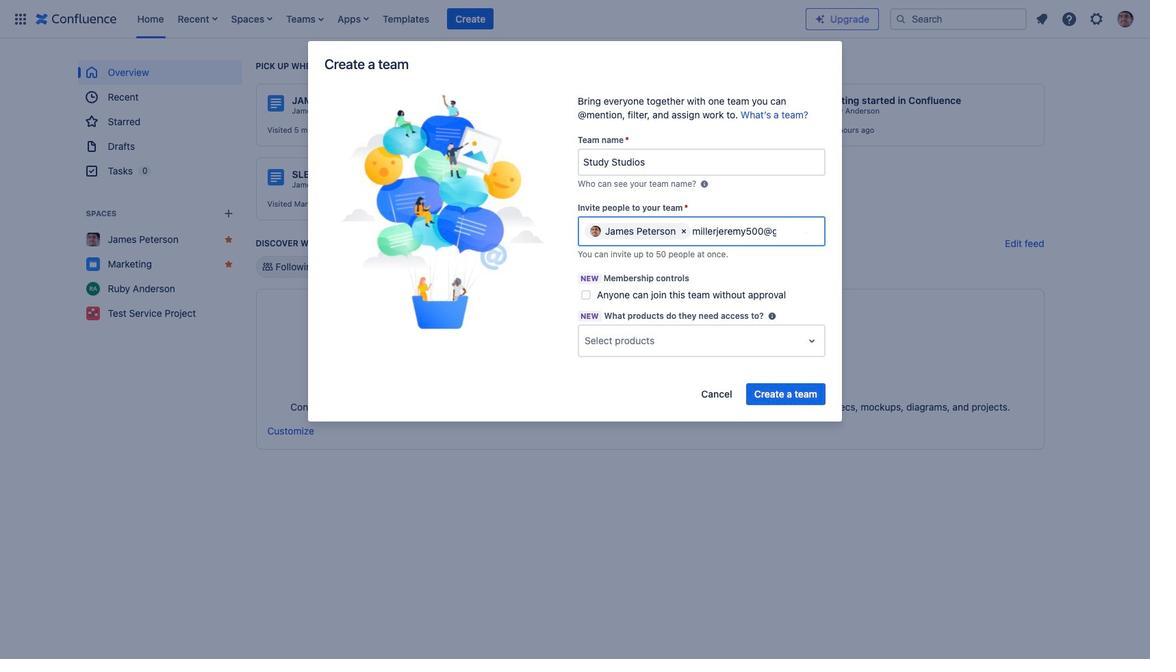 Task type: describe. For each thing, give the bounding box(es) containing it.
premium image
[[815, 13, 826, 24]]

global element
[[8, 0, 806, 38]]

settings icon image
[[1088, 11, 1105, 27]]

Search field
[[890, 8, 1027, 30]]

search image
[[895, 13, 906, 24]]

:wave: image
[[800, 96, 817, 112]]

unstar this space image
[[223, 234, 234, 245]]

create a team image
[[340, 94, 546, 329]]



Task type: locate. For each thing, give the bounding box(es) containing it.
Choose people text field
[[692, 225, 776, 238]]

e.g. HR Team, Redesign Project, Team Mango field
[[579, 150, 824, 175]]

:wave: image
[[800, 96, 817, 112]]

1 horizontal spatial list
[[1030, 7, 1142, 31]]

list item inside global element
[[447, 8, 494, 30]]

open image
[[804, 333, 820, 349]]

select from this list of atlassian products used by your organization. the addition of any new licenses may affect billing.{br}if you're not an admin, your product requests will be sent to one for approval.{br}access to these products will not be automatically granted for future members added to this team. image
[[766, 311, 777, 322]]

list
[[130, 0, 806, 38], [1030, 7, 1142, 31]]

1 horizontal spatial list item
[[282, 0, 328, 38]]

confluence image
[[36, 11, 117, 27], [36, 11, 117, 27]]

your team name is visible to anyone in your organisation. it may be visible on work shared outside your organisation. image
[[699, 179, 710, 190]]

2 horizontal spatial list item
[[447, 8, 494, 30]]

None search field
[[890, 8, 1027, 30]]

banner
[[0, 0, 1150, 38]]

list item
[[174, 0, 222, 38], [282, 0, 328, 38], [447, 8, 494, 30]]

0 horizontal spatial list
[[130, 0, 806, 38]]

unstar this space image
[[223, 259, 234, 270]]

group
[[78, 60, 242, 183]]

create a space image
[[220, 205, 237, 222]]

clear image
[[679, 226, 690, 237]]

create a team element
[[325, 94, 561, 333]]

0 horizontal spatial list item
[[174, 0, 222, 38]]



Task type: vqa. For each thing, say whether or not it's contained in the screenshot.
the top 'Design'
no



